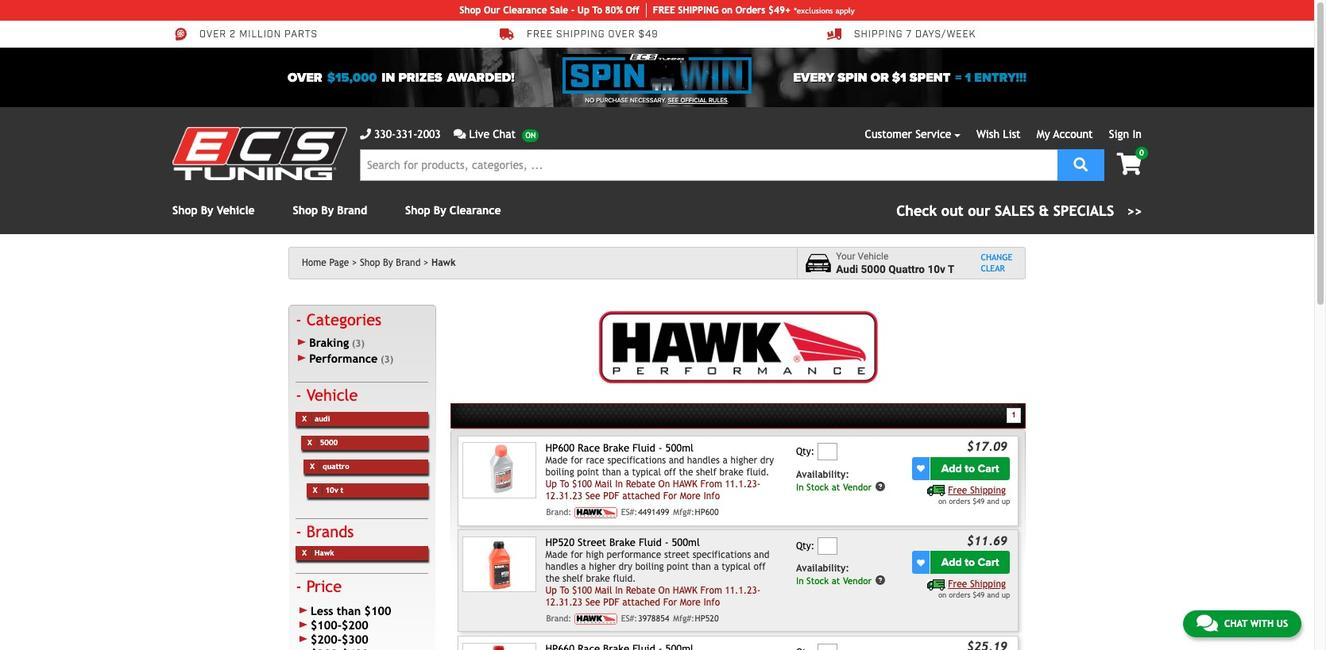 Task type: locate. For each thing, give the bounding box(es) containing it.
1 vendor from the top
[[843, 482, 872, 493]]

than inside hp600 race brake fluid - 500ml made for race specifications and handles a higher dry boiling point than a typical off the shelf brake fluid. up to $100 mail in rebate on hawk from 11.1.23- 12.31.23 see pdf attached for more info
[[602, 468, 621, 479]]

2 add to wish list image from the top
[[917, 559, 925, 567]]

1 horizontal spatial clearance
[[503, 5, 547, 16]]

$49+
[[769, 5, 791, 16]]

mail down race
[[595, 480, 612, 491]]

price
[[307, 578, 342, 596]]

free down the shop our clearance sale - up to 80% off
[[527, 29, 553, 41]]

0 vertical spatial shelf
[[696, 468, 717, 479]]

0 vertical spatial fluid
[[633, 443, 656, 455]]

fluid. inside hp600 race brake fluid - 500ml made for race specifications and handles a higher dry boiling point than a typical off the shelf brake fluid. up to $100 mail in rebate on hawk from 11.1.23- 12.31.23 see pdf attached for more info
[[747, 468, 770, 479]]

1 cart from the top
[[978, 462, 1000, 476]]

and
[[669, 456, 684, 467], [987, 497, 1000, 506], [754, 550, 770, 561], [987, 592, 1000, 600]]

chat left with
[[1225, 619, 1248, 630]]

clearance
[[503, 5, 547, 16], [450, 204, 501, 217]]

boiling inside hp520 street brake fluid - 500ml made for high performance street specifications and handles a higher dry boiling point than a typical off the shelf brake fluid. up to $100 mail in rebate on hawk from 11.1.23- 12.31.23 see pdf attached for more info
[[635, 562, 664, 573]]

&
[[1039, 203, 1049, 219]]

to down $11.69 at the right bottom of the page
[[965, 557, 975, 570]]

more up es#: 3978854 mfg#: hp520
[[680, 598, 701, 609]]

1 vertical spatial question sign image
[[875, 576, 886, 587]]

1 11.1.23- from the top
[[725, 480, 761, 491]]

my account link
[[1037, 128, 1093, 141]]

fluid for $11.69
[[639, 537, 662, 549]]

attached
[[622, 491, 661, 503], [622, 598, 661, 609]]

1 free shipping image from the top
[[927, 486, 946, 497]]

0 vertical spatial pdf
[[603, 491, 620, 503]]

0 link
[[1104, 147, 1148, 177]]

11.1.23-
[[725, 480, 761, 491], [725, 586, 761, 597]]

question sign image for $17.09
[[875, 481, 886, 492]]

10v left t
[[325, 487, 338, 495]]

10v inside your vehicle audi 5000 quattro 10v t
[[928, 263, 946, 275]]

free for $11.69
[[948, 580, 968, 591]]

1 vertical spatial brake
[[586, 574, 610, 585]]

brake inside hp600 race brake fluid - 500ml made for race specifications and handles a higher dry boiling point than a typical off the shelf brake fluid. up to $100 mail in rebate on hawk from 11.1.23- 12.31.23 see pdf attached for more info
[[603, 443, 630, 455]]

$100-
[[311, 619, 342, 633]]

info inside hp520 street brake fluid - 500ml made for high performance street specifications and handles a higher dry boiling point than a typical off the shelf brake fluid. up to $100 mail in rebate on hawk from 11.1.23- 12.31.23 see pdf attached for more info
[[704, 598, 720, 609]]

500ml inside hp600 race brake fluid - 500ml made for race specifications and handles a higher dry boiling point than a typical off the shelf brake fluid. up to $100 mail in rebate on hawk from 11.1.23- 12.31.23 see pdf attached for more info
[[666, 443, 694, 455]]

prizes
[[398, 70, 442, 85]]

1 vertical spatial specifications
[[693, 550, 751, 561]]

1 vertical spatial shelf
[[563, 574, 583, 585]]

brand down shop by clearance
[[396, 258, 421, 269]]

5000 inside your vehicle audi 5000 quattro 10v t
[[861, 263, 886, 275]]

1 mail from the top
[[595, 480, 612, 491]]

1 vertical spatial 12.31.23
[[546, 598, 583, 609]]

5000
[[861, 263, 886, 275], [320, 439, 338, 448]]

1 to from the top
[[965, 462, 975, 476]]

1 qty: from the top
[[796, 447, 815, 458]]

shipping inside 'link'
[[854, 29, 903, 41]]

x for x audi
[[302, 415, 307, 424]]

change
[[981, 253, 1013, 262]]

the up es#: 4491499 mfg#: hp600
[[679, 468, 693, 479]]

10v left the t
[[928, 263, 946, 275]]

1 made from the top
[[546, 456, 568, 467]]

2 rebate from the top
[[626, 586, 656, 597]]

home page
[[302, 258, 349, 269]]

shipping down $11.69 at the right bottom of the page
[[970, 580, 1006, 591]]

1 vertical spatial $100
[[572, 586, 592, 597]]

x down x audi
[[308, 439, 312, 448]]

1 vertical spatial $49
[[973, 497, 985, 506]]

no
[[585, 97, 595, 104]]

1 availability: in stock at vendor from the top
[[796, 469, 872, 493]]

0 horizontal spatial the
[[546, 574, 560, 585]]

0 horizontal spatial hawk
[[315, 549, 334, 558]]

1 add to wish list image from the top
[[917, 465, 925, 473]]

1 on from the top
[[659, 480, 670, 491]]

brands
[[307, 523, 354, 542]]

than inside less than $100 $100-$200 $200-$300
[[337, 605, 361, 619]]

pdf inside hp520 street brake fluid - 500ml made for high performance street specifications and handles a higher dry boiling point than a typical off the shelf brake fluid. up to $100 mail in rebate on hawk from 11.1.23- 12.31.23 see pdf attached for more info
[[603, 598, 620, 609]]

$100 up $100-$200 link
[[365, 605, 391, 619]]

1 vertical spatial higher
[[589, 562, 616, 573]]

2 cart from the top
[[978, 557, 1000, 570]]

1 vertical spatial brake
[[610, 537, 636, 549]]

1 hawk from the top
[[673, 480, 698, 491]]

see left official
[[668, 97, 679, 104]]

2 up from the top
[[1002, 592, 1010, 600]]

up down $11.69 at the right bottom of the page
[[1002, 592, 1010, 600]]

0 vertical spatial specifications
[[608, 456, 666, 467]]

0 horizontal spatial hp520
[[546, 537, 575, 549]]

point
[[577, 468, 599, 479], [667, 562, 689, 573]]

add to wish list image
[[917, 465, 925, 473], [917, 559, 925, 567]]

2 for from the top
[[571, 550, 583, 561]]

more up es#: 4491499 mfg#: hp600
[[680, 491, 701, 503]]

shipping left 7
[[854, 29, 903, 41]]

over
[[608, 29, 636, 41]]

0 vertical spatial fluid.
[[747, 468, 770, 479]]

$49 for $11.69
[[973, 592, 985, 600]]

free down $17.09
[[948, 485, 968, 496]]

shipping for $17.09
[[970, 485, 1006, 496]]

0 vertical spatial 1
[[965, 70, 971, 85]]

1 stock from the top
[[807, 482, 829, 493]]

made inside hp520 street brake fluid - 500ml made for high performance street specifications and handles a higher dry boiling point than a typical off the shelf brake fluid. up to $100 mail in rebate on hawk from 11.1.23- 12.31.23 see pdf attached for more info
[[546, 550, 568, 561]]

2 vertical spatial shipping
[[970, 580, 1006, 591]]

1 horizontal spatial -
[[659, 443, 663, 455]]

off
[[664, 468, 676, 479], [754, 562, 766, 573]]

hawk
[[432, 258, 456, 269], [315, 549, 334, 558]]

shop by brand up home page link
[[293, 204, 367, 217]]

than up es#: 3978854 mfg#: hp520
[[692, 562, 711, 573]]

brake
[[720, 468, 744, 479], [586, 574, 610, 585]]

sale
[[550, 5, 568, 16]]

free shipping image for $17.09
[[927, 486, 946, 497]]

rebate
[[626, 480, 656, 491], [626, 586, 656, 597]]

from up es#: 4491499 mfg#: hp600
[[701, 480, 722, 491]]

shop by brand
[[293, 204, 367, 217], [360, 258, 421, 269]]

qty: for $11.69
[[796, 541, 815, 552]]

mfg#: for $17.09
[[673, 508, 695, 518]]

2 brand: from the top
[[546, 614, 572, 624]]

(3) up performance
[[352, 338, 365, 350]]

orders up $11.69 at the right bottom of the page
[[949, 497, 971, 506]]

spent
[[910, 70, 951, 85]]

1 horizontal spatial higher
[[731, 456, 758, 467]]

the
[[679, 468, 693, 479], [546, 574, 560, 585]]

1 vertical spatial es#:
[[621, 614, 638, 624]]

race
[[578, 443, 600, 455]]

1 for from the top
[[663, 491, 677, 503]]

shop by brand right page
[[360, 258, 421, 269]]

2 free shipping image from the top
[[927, 580, 946, 591]]

2 orders from the top
[[949, 592, 971, 600]]

up for $11.69
[[1002, 592, 1010, 600]]

0 vertical spatial $100
[[572, 480, 592, 491]]

0 vertical spatial info
[[704, 491, 720, 503]]

than down race
[[602, 468, 621, 479]]

by for 'shop by vehicle' link
[[201, 204, 213, 217]]

mail down 'high'
[[595, 586, 612, 597]]

free shipping on orders $49 and up for $11.69
[[939, 580, 1010, 600]]

hawk inside hp520 street brake fluid - 500ml made for high performance street specifications and handles a higher dry boiling point than a typical off the shelf brake fluid. up to $100 mail in rebate on hawk from 11.1.23- 12.31.23 see pdf attached for more info
[[673, 586, 698, 597]]

hawk - corporate logo image
[[575, 508, 618, 519], [575, 614, 618, 626]]

- up the street
[[665, 537, 669, 549]]

mfg#: right 3978854
[[673, 614, 695, 624]]

1 vertical spatial handles
[[546, 562, 578, 573]]

brands x hawk
[[302, 523, 354, 558]]

2 vertical spatial -
[[665, 537, 669, 549]]

0 vertical spatial attached
[[622, 491, 661, 503]]

home
[[302, 258, 327, 269]]

info up es#: 3978854 mfg#: hp520
[[704, 598, 720, 609]]

up up $11.69 at the right bottom of the page
[[1002, 497, 1010, 506]]

brake inside hp600 race brake fluid - 500ml made for race specifications and handles a higher dry boiling point than a typical off the shelf brake fluid. up to $100 mail in rebate on hawk from 11.1.23- 12.31.23 see pdf attached for more info
[[720, 468, 744, 479]]

shelf inside hp600 race brake fluid - 500ml made for race specifications and handles a higher dry boiling point than a typical off the shelf brake fluid. up to $100 mail in rebate on hawk from 11.1.23- 12.31.23 see pdf attached for more info
[[696, 468, 717, 479]]

page
[[329, 258, 349, 269]]

5000 right audi
[[861, 263, 886, 275]]

1 at from the top
[[832, 482, 840, 493]]

in inside hp520 street brake fluid - 500ml made for high performance street specifications and handles a higher dry boiling point than a typical off the shelf brake fluid. up to $100 mail in rebate on hawk from 11.1.23- 12.31.23 see pdf attached for more info
[[615, 586, 623, 597]]

1 availability: from the top
[[796, 469, 850, 480]]

t
[[948, 263, 955, 275]]

1 vertical spatial point
[[667, 562, 689, 573]]

1 horizontal spatial the
[[679, 468, 693, 479]]

1 vertical spatial add to cart button
[[931, 552, 1010, 575]]

1 vertical spatial add to wish list image
[[917, 559, 925, 567]]

hawk - corporate logo image left 3978854
[[575, 614, 618, 626]]

made for $17.09
[[546, 456, 568, 467]]

hp600 race brake fluid - 500ml link
[[546, 443, 694, 455]]

1 horizontal spatial fluid.
[[747, 468, 770, 479]]

hawk - corporate logo image up street
[[575, 508, 618, 519]]

by for 'shop by clearance' link
[[434, 204, 446, 217]]

1 hawk - corporate logo image from the top
[[575, 508, 618, 519]]

with
[[1251, 619, 1274, 630]]

handles down street
[[546, 562, 578, 573]]

in
[[382, 70, 395, 85]]

by down ecs tuning image
[[201, 204, 213, 217]]

1 attached from the top
[[622, 491, 661, 503]]

mail
[[595, 480, 612, 491], [595, 586, 612, 597]]

orders
[[949, 497, 971, 506], [949, 592, 971, 600]]

1 vertical spatial free shipping on orders $49 and up
[[939, 580, 1010, 600]]

up up free shipping over $49 link
[[578, 5, 590, 16]]

1 pdf from the top
[[603, 491, 620, 503]]

0 horizontal spatial fluid.
[[613, 574, 636, 585]]

0
[[1140, 149, 1144, 157]]

es#: left 3978854
[[621, 614, 638, 624]]

1 for from the top
[[571, 456, 583, 467]]

chat inside live chat link
[[493, 128, 516, 141]]

1 vertical spatial to
[[965, 557, 975, 570]]

1 rebate from the top
[[626, 480, 656, 491]]

add to cart down $11.69 at the right bottom of the page
[[942, 557, 1000, 570]]

1 vertical spatial availability: in stock at vendor
[[796, 564, 872, 587]]

1 vertical spatial dry
[[619, 562, 633, 573]]

1 vertical spatial see
[[586, 491, 601, 503]]

on up es#: 3978854 mfg#: hp520
[[659, 586, 670, 597]]

es#: for $11.69
[[621, 614, 638, 624]]

specifications right the street
[[693, 550, 751, 561]]

1 12.31.23 from the top
[[546, 491, 583, 503]]

stock for $11.69
[[807, 576, 829, 587]]

2 hawk from the top
[[673, 586, 698, 597]]

pdf down race
[[603, 491, 620, 503]]

and inside hp600 race brake fluid - 500ml made for race specifications and handles a higher dry boiling point than a typical off the shelf brake fluid. up to $100 mail in rebate on hawk from 11.1.23- 12.31.23 see pdf attached for more info
[[669, 456, 684, 467]]

handles inside hp520 street brake fluid - 500ml made for high performance street specifications and handles a higher dry boiling point than a typical off the shelf brake fluid. up to $100 mail in rebate on hawk from 11.1.23- 12.31.23 see pdf attached for more info
[[546, 562, 578, 573]]

from up es#: 3978854 mfg#: hp520
[[701, 586, 722, 597]]

search image
[[1074, 157, 1088, 171]]

brand: for $17.09
[[546, 508, 572, 518]]

than up $200
[[337, 605, 361, 619]]

up for $17.09
[[1002, 497, 1010, 506]]

chat inside chat with us link
[[1225, 619, 1248, 630]]

$49 down $11.69 at the right bottom of the page
[[973, 592, 985, 600]]

1 horizontal spatial handles
[[687, 456, 720, 467]]

0 horizontal spatial off
[[664, 468, 676, 479]]

0 vertical spatial orders
[[949, 497, 971, 506]]

2 add to cart button from the top
[[931, 552, 1010, 575]]

$100 down race
[[572, 480, 592, 491]]

fluid for $17.09
[[633, 443, 656, 455]]

street
[[578, 537, 606, 549]]

500ml up the street
[[672, 537, 700, 549]]

clear
[[981, 263, 1005, 273]]

2 vertical spatial to
[[560, 586, 569, 597]]

2 mail from the top
[[595, 586, 612, 597]]

1 brand: from the top
[[546, 508, 572, 518]]

see inside hp600 race brake fluid - 500ml made for race specifications and handles a higher dry boiling point than a typical off the shelf brake fluid. up to $100 mail in rebate on hawk from 11.1.23- 12.31.23 see pdf attached for more info
[[586, 491, 601, 503]]

for inside hp520 street brake fluid - 500ml made for high performance street specifications and handles a higher dry boiling point than a typical off the shelf brake fluid. up to $100 mail in rebate on hawk from 11.1.23- 12.31.23 see pdf attached for more info
[[571, 550, 583, 561]]

over $15,000 in prizes
[[288, 70, 442, 85]]

off
[[626, 5, 640, 16]]

2 vendor from the top
[[843, 576, 872, 587]]

made left race
[[546, 456, 568, 467]]

every spin or $1 spent = 1 entry!!!
[[794, 70, 1027, 85]]

2 11.1.23- from the top
[[725, 586, 761, 597]]

to right es#3978854 - hp520 - hp520 street brake fluid - 500ml - made for high performance street specifications and handles a higher dry boiling point than a typical off the shelf brake fluid. - hawk - audi bmw volkswagen mercedes benz mini porsche image
[[560, 586, 569, 597]]

es#3978854 - hp520 - hp520 street brake fluid - 500ml - made for high performance street specifications and handles a higher dry boiling point than a typical off the shelf brake fluid. - hawk - audi bmw volkswagen mercedes benz mini porsche image
[[462, 537, 537, 593]]

1 es#: from the top
[[621, 508, 638, 518]]

0 vertical spatial point
[[577, 468, 599, 479]]

free shipping image for $11.69
[[927, 580, 946, 591]]

sign
[[1109, 128, 1130, 141]]

free shipping image
[[927, 486, 946, 497], [927, 580, 946, 591]]

0 vertical spatial 12.31.23
[[546, 491, 583, 503]]

2 availability: from the top
[[796, 564, 850, 575]]

1 horizontal spatial boiling
[[635, 562, 664, 573]]

2 horizontal spatial than
[[692, 562, 711, 573]]

es#4491500 - hp660 - hp660 race brake fluid - 500ml - made for high performance race specifications and handles a higher dry boiling point than a typical off the shelf brake fluid. - hawk - audi bmw volkswagen mercedes benz mini porsche image
[[462, 643, 537, 651]]

2 mfg#: from the top
[[673, 614, 695, 624]]

1 horizontal spatial brand
[[396, 258, 421, 269]]

- for $17.09
[[659, 443, 663, 455]]

$100 inside hp600 race brake fluid - 500ml made for race specifications and handles a higher dry boiling point than a typical off the shelf brake fluid. up to $100 mail in rebate on hawk from 11.1.23- 12.31.23 see pdf attached for more info
[[572, 480, 592, 491]]

customer
[[865, 128, 912, 141]]

vehicle up audi
[[307, 387, 358, 405]]

-
[[571, 5, 575, 16], [659, 443, 663, 455], [665, 537, 669, 549]]

mfg#:
[[673, 508, 695, 518], [673, 614, 695, 624]]

from inside hp600 race brake fluid - 500ml made for race specifications and handles a higher dry boiling point than a typical off the shelf brake fluid. up to $100 mail in rebate on hawk from 11.1.23- 12.31.23 see pdf attached for more info
[[701, 480, 722, 491]]

hp520 left street
[[546, 537, 575, 549]]

and inside hp520 street brake fluid - 500ml made for high performance street specifications and handles a higher dry boiling point than a typical off the shelf brake fluid. up to $100 mail in rebate on hawk from 11.1.23- 12.31.23 see pdf attached for more info
[[754, 550, 770, 561]]

1 vertical spatial free
[[948, 485, 968, 496]]

shop
[[460, 5, 481, 16], [172, 204, 198, 217], [293, 204, 318, 217], [405, 204, 431, 217], [360, 258, 380, 269]]

x for x 5000
[[308, 439, 312, 448]]

shop by brand link right page
[[360, 258, 429, 269]]

clearance for our
[[503, 5, 547, 16]]

0 vertical spatial chat
[[493, 128, 516, 141]]

2 attached from the top
[[622, 598, 661, 609]]

attached up 3978854
[[622, 598, 661, 609]]

11.1.23- inside hp520 street brake fluid - 500ml made for high performance street specifications and handles a higher dry boiling point than a typical off the shelf brake fluid. up to $100 mail in rebate on hawk from 11.1.23- 12.31.23 see pdf attached for more info
[[725, 586, 761, 597]]

info up es#: 4491499 mfg#: hp600
[[704, 491, 720, 503]]

500ml inside hp520 street brake fluid - 500ml made for high performance street specifications and handles a higher dry boiling point than a typical off the shelf brake fluid. up to $100 mail in rebate on hawk from 11.1.23- 12.31.23 see pdf attached for more info
[[672, 537, 700, 549]]

shop by clearance
[[405, 204, 501, 217]]

2 hawk - corporate logo image from the top
[[575, 614, 618, 626]]

- right sale
[[571, 5, 575, 16]]

hawk - corporate logo image for $11.69
[[575, 614, 618, 626]]

made left 'high'
[[546, 550, 568, 561]]

2 on from the top
[[659, 586, 670, 597]]

1 info from the top
[[704, 491, 720, 503]]

point down the street
[[667, 562, 689, 573]]

shop by brand link up home page link
[[293, 204, 367, 217]]

0 vertical spatial handles
[[687, 456, 720, 467]]

attached up '4491499'
[[622, 491, 661, 503]]

to
[[593, 5, 602, 16], [560, 480, 569, 491], [560, 586, 569, 597]]

for inside hp600 race brake fluid - 500ml made for race specifications and handles a higher dry boiling point than a typical off the shelf brake fluid. up to $100 mail in rebate on hawk from 11.1.23- 12.31.23 see pdf attached for more info
[[663, 491, 677, 503]]

- inside hp600 race brake fluid - 500ml made for race specifications and handles a higher dry boiling point than a typical off the shelf brake fluid. up to $100 mail in rebate on hawk from 11.1.23- 12.31.23 see pdf attached for more info
[[659, 443, 663, 455]]

1 add to cart from the top
[[942, 462, 1000, 476]]

2 pdf from the top
[[603, 598, 620, 609]]

2 availability: in stock at vendor from the top
[[796, 564, 872, 587]]

1 from from the top
[[701, 480, 722, 491]]

clearance down live
[[450, 204, 501, 217]]

fluid. inside hp520 street brake fluid - 500ml made for high performance street specifications and handles a higher dry boiling point than a typical off the shelf brake fluid. up to $100 mail in rebate on hawk from 11.1.23- 12.31.23 see pdf attached for more info
[[613, 574, 636, 585]]

t
[[341, 487, 344, 495]]

home page link
[[302, 258, 357, 269]]

2 vertical spatial than
[[337, 605, 361, 619]]

for
[[571, 456, 583, 467], [571, 550, 583, 561]]

500ml for $11.69
[[672, 537, 700, 549]]

0 vertical spatial to
[[593, 5, 602, 16]]

free
[[527, 29, 553, 41], [948, 485, 968, 496], [948, 580, 968, 591]]

wish
[[977, 128, 1000, 141]]

or
[[871, 70, 889, 85]]

more inside hp520 street brake fluid - 500ml made for high performance street specifications and handles a higher dry boiling point than a typical off the shelf brake fluid. up to $100 mail in rebate on hawk from 11.1.23- 12.31.23 see pdf attached for more info
[[680, 598, 701, 609]]

x
[[302, 415, 307, 424], [308, 439, 312, 448], [310, 463, 315, 472], [313, 487, 317, 495], [302, 549, 307, 558]]

up inside hp520 street brake fluid - 500ml made for high performance street specifications and handles a higher dry boiling point than a typical off the shelf brake fluid. up to $100 mail in rebate on hawk from 11.1.23- 12.31.23 see pdf attached for more info
[[546, 586, 557, 597]]

vendor for $17.09
[[843, 482, 872, 493]]

shop by clearance link
[[405, 204, 501, 217]]

fluid right race
[[633, 443, 656, 455]]

from inside hp520 street brake fluid - 500ml made for high performance street specifications and handles a higher dry boiling point than a typical off the shelf brake fluid. up to $100 mail in rebate on hawk from 11.1.23- 12.31.23 see pdf attached for more info
[[701, 586, 722, 597]]

vehicle inside your vehicle audi 5000 quattro 10v t
[[858, 251, 889, 262]]

hawk up es#: 3978854 mfg#: hp520
[[673, 586, 698, 597]]

1 mfg#: from the top
[[673, 508, 695, 518]]

at for $11.69
[[832, 576, 840, 587]]

1 horizontal spatial vehicle
[[307, 387, 358, 405]]

1 horizontal spatial chat
[[1225, 619, 1248, 630]]

on for $17.09
[[939, 497, 947, 506]]

brand: for $11.69
[[546, 614, 572, 624]]

orders
[[736, 5, 766, 16]]

1 vertical spatial rebate
[[626, 586, 656, 597]]

2 to from the top
[[965, 557, 975, 570]]

typical inside hp520 street brake fluid - 500ml made for high performance street specifications and handles a higher dry boiling point than a typical off the shelf brake fluid. up to $100 mail in rebate on hawk from 11.1.23- 12.31.23 see pdf attached for more info
[[722, 562, 751, 573]]

2 add to cart from the top
[[942, 557, 1000, 570]]

performance
[[607, 550, 662, 561]]

add to cart button
[[931, 457, 1010, 480], [931, 552, 1010, 575]]

1 vertical spatial 500ml
[[672, 537, 700, 549]]

2 made from the top
[[546, 550, 568, 561]]

our
[[484, 5, 500, 16]]

0 vertical spatial brake
[[603, 443, 630, 455]]

hp600 left race
[[546, 443, 575, 455]]

2 free shipping on orders $49 and up from the top
[[939, 580, 1010, 600]]

cart down $11.69 at the right bottom of the page
[[978, 557, 1000, 570]]

0 horizontal spatial hp600
[[546, 443, 575, 455]]

from
[[701, 480, 722, 491], [701, 586, 722, 597]]

1 horizontal spatial off
[[754, 562, 766, 573]]

see down race
[[586, 491, 601, 503]]

1 orders from the top
[[949, 497, 971, 506]]

$15,000
[[327, 70, 377, 85]]

fluid inside hp600 race brake fluid - 500ml made for race specifications and handles a higher dry boiling point than a typical off the shelf brake fluid. up to $100 mail in rebate on hawk from 11.1.23- 12.31.23 see pdf attached for more info
[[633, 443, 656, 455]]

$49 for $17.09
[[973, 497, 985, 506]]

0 vertical spatial free shipping image
[[927, 486, 946, 497]]

shipping
[[556, 29, 605, 41]]

1 add from the top
[[942, 462, 962, 476]]

over left 2
[[199, 29, 227, 41]]

2 qty: from the top
[[796, 541, 815, 552]]

add to cart for $11.69
[[942, 557, 1000, 570]]

x left t
[[313, 487, 317, 495]]

0 horizontal spatial boiling
[[546, 468, 574, 479]]

x left audi
[[302, 415, 307, 424]]

12.31.23 up street
[[546, 491, 583, 503]]

1 vertical spatial availability:
[[796, 564, 850, 575]]

by up home page link
[[321, 204, 334, 217]]

fluid inside hp520 street brake fluid - 500ml made for high performance street specifications and handles a higher dry boiling point than a typical off the shelf brake fluid. up to $100 mail in rebate on hawk from 11.1.23- 12.31.23 see pdf attached for more info
[[639, 537, 662, 549]]

1 more from the top
[[680, 491, 701, 503]]

1 horizontal spatial over
[[288, 70, 322, 85]]

question sign image
[[875, 481, 886, 492], [875, 576, 886, 587]]

10v
[[928, 263, 946, 275], [325, 487, 338, 495]]

0 horizontal spatial shelf
[[563, 574, 583, 585]]

1 add to cart button from the top
[[931, 457, 1010, 480]]

vendor for $11.69
[[843, 576, 872, 587]]

brand for home page
[[396, 258, 421, 269]]

shop by brand link
[[293, 204, 367, 217], [360, 258, 429, 269]]

0 vertical spatial on
[[659, 480, 670, 491]]

see down 'high'
[[586, 598, 601, 609]]

0 horizontal spatial point
[[577, 468, 599, 479]]

0 vertical spatial brand
[[337, 204, 367, 217]]

1 vertical spatial 10v
[[325, 487, 338, 495]]

2 es#: from the top
[[621, 614, 638, 624]]

brake inside hp520 street brake fluid - 500ml made for high performance street specifications and handles a higher dry boiling point than a typical off the shelf brake fluid. up to $100 mail in rebate on hawk from 11.1.23- 12.31.23 see pdf attached for more info
[[610, 537, 636, 549]]

brake for $17.09
[[603, 443, 630, 455]]

availability: in stock at vendor for $17.09
[[796, 469, 872, 493]]

1 horizontal spatial point
[[667, 562, 689, 573]]

0 vertical spatial add to cart
[[942, 462, 1000, 476]]

orders down $11.69 at the right bottom of the page
[[949, 592, 971, 600]]

handles inside hp600 race brake fluid - 500ml made for race specifications and handles a higher dry boiling point than a typical off the shelf brake fluid. up to $100 mail in rebate on hawk from 11.1.23- 12.31.23 see pdf attached for more info
[[687, 456, 720, 467]]

days/week
[[916, 29, 976, 41]]

hawk up es#: 4491499 mfg#: hp600
[[673, 480, 698, 491]]

x quattro
[[310, 463, 349, 472]]

=
[[956, 70, 962, 85]]

for up es#: 3978854 mfg#: hp520
[[663, 598, 677, 609]]

ecs tuning image
[[172, 127, 347, 180]]

hp520 street brake fluid - 500ml made for high performance street specifications and handles a higher dry boiling point than a typical off the shelf brake fluid. up to $100 mail in rebate on hawk from 11.1.23- 12.31.23 see pdf attached for more info
[[546, 537, 770, 609]]

to down hp600 race brake fluid - 500ml link in the bottom of the page
[[560, 480, 569, 491]]

to
[[965, 462, 975, 476], [965, 557, 975, 570]]

0 horizontal spatial clearance
[[450, 204, 501, 217]]

1 vertical spatial (3)
[[381, 355, 394, 366]]

dry inside hp600 race brake fluid - 500ml made for race specifications and handles a higher dry boiling point than a typical off the shelf brake fluid. up to $100 mail in rebate on hawk from 11.1.23- 12.31.23 see pdf attached for more info
[[760, 456, 774, 467]]

point down race
[[577, 468, 599, 479]]

1 vertical spatial cart
[[978, 557, 1000, 570]]

- inside hp520 street brake fluid - 500ml made for high performance street specifications and handles a higher dry boiling point than a typical off the shelf brake fluid. up to $100 mail in rebate on hawk from 11.1.23- 12.31.23 see pdf attached for more info
[[665, 537, 669, 549]]

less than $100 link
[[296, 605, 429, 619]]

2 add from the top
[[942, 557, 962, 570]]

$11.69
[[967, 534, 1008, 548]]

clearance for by
[[450, 204, 501, 217]]

$49 right over
[[639, 29, 659, 41]]

orders for $17.09
[[949, 497, 971, 506]]

add to cart button for $11.69
[[931, 552, 1010, 575]]

clearance right our
[[503, 5, 547, 16]]

2 stock from the top
[[807, 576, 829, 587]]

point inside hp520 street brake fluid - 500ml made for high performance street specifications and handles a higher dry boiling point than a typical off the shelf brake fluid. up to $100 mail in rebate on hawk from 11.1.23- 12.31.23 see pdf attached for more info
[[667, 562, 689, 573]]

specifications inside hp520 street brake fluid - 500ml made for high performance street specifications and handles a higher dry boiling point than a typical off the shelf brake fluid. up to $100 mail in rebate on hawk from 11.1.23- 12.31.23 see pdf attached for more info
[[693, 550, 751, 561]]

1 vertical spatial for
[[571, 550, 583, 561]]

2 12.31.23 from the top
[[546, 598, 583, 609]]

2 from from the top
[[701, 586, 722, 597]]

stock for $17.09
[[807, 482, 829, 493]]

service
[[916, 128, 952, 141]]

free for $17.09
[[948, 485, 968, 496]]

2 info from the top
[[704, 598, 720, 609]]

1 vertical spatial the
[[546, 574, 560, 585]]

off inside hp600 race brake fluid - 500ml made for race specifications and handles a higher dry boiling point than a typical off the shelf brake fluid. up to $100 mail in rebate on hawk from 11.1.23- 12.31.23 see pdf attached for more info
[[664, 468, 676, 479]]

free shipping on orders $49 and up up $11.69 at the right bottom of the page
[[939, 485, 1010, 506]]

fluid up performance
[[639, 537, 662, 549]]

availability: for $11.69
[[796, 564, 850, 575]]

higher inside hp600 race brake fluid - 500ml made for race specifications and handles a higher dry boiling point than a typical off the shelf brake fluid. up to $100 mail in rebate on hawk from 11.1.23- 12.31.23 see pdf attached for more info
[[731, 456, 758, 467]]

0 horizontal spatial over
[[199, 29, 227, 41]]

brake
[[603, 443, 630, 455], [610, 537, 636, 549]]

up right es#4491499 - hp600 - hp600 race brake fluid - 500ml - made for race specifications and handles a higher dry boiling point than a typical off the shelf brake fluid. - hawk - audi bmw volkswagen mercedes benz mini porsche image in the bottom of the page
[[546, 480, 557, 491]]

over down the parts
[[288, 70, 322, 85]]

chat
[[493, 128, 516, 141], [1225, 619, 1248, 630]]

0 horizontal spatial higher
[[589, 562, 616, 573]]

1 vertical spatial over
[[288, 70, 322, 85]]

2 vertical spatial free
[[948, 580, 968, 591]]

2 question sign image from the top
[[875, 576, 886, 587]]

es#: 4491499 mfg#: hp600
[[621, 508, 719, 518]]

hawk
[[673, 480, 698, 491], [673, 586, 698, 597]]

5000 up x quattro
[[320, 439, 338, 448]]

shelf up es#: 4491499 mfg#: hp600
[[696, 468, 717, 479]]

specifications down hp600 race brake fluid - 500ml link in the bottom of the page
[[608, 456, 666, 467]]

categories
[[307, 311, 382, 329]]

0 vertical spatial the
[[679, 468, 693, 479]]

by down 2003
[[434, 204, 446, 217]]

0 vertical spatial free
[[527, 29, 553, 41]]

2 at from the top
[[832, 576, 840, 587]]

add to cart
[[942, 462, 1000, 476], [942, 557, 1000, 570]]

hp520 right 3978854
[[695, 614, 719, 624]]

0 vertical spatial add to wish list image
[[917, 465, 925, 473]]

hp600
[[546, 443, 575, 455], [695, 508, 719, 518]]

x down brands
[[302, 549, 307, 558]]

at for $17.09
[[832, 482, 840, 493]]

$100 down 'high'
[[572, 586, 592, 597]]

on
[[722, 5, 733, 16], [939, 497, 947, 506], [939, 592, 947, 600]]

less than $100 $100-$200 $200-$300
[[311, 605, 391, 647]]

made inside hp600 race brake fluid - 500ml made for race specifications and handles a higher dry boiling point than a typical off the shelf brake fluid. up to $100 mail in rebate on hawk from 11.1.23- 12.31.23 see pdf attached for more info
[[546, 456, 568, 467]]

es#: left '4491499'
[[621, 508, 638, 518]]

add to cart button down $11.69 at the right bottom of the page
[[931, 552, 1010, 575]]

1 horizontal spatial hp520
[[695, 614, 719, 624]]

2 more from the top
[[680, 598, 701, 609]]

the inside hp520 street brake fluid - 500ml made for high performance street specifications and handles a higher dry boiling point than a typical off the shelf brake fluid. up to $100 mail in rebate on hawk from 11.1.23- 12.31.23 see pdf attached for more info
[[546, 574, 560, 585]]

0 vertical spatial availability: in stock at vendor
[[796, 469, 872, 493]]

hawk down shop by clearance
[[432, 258, 456, 269]]

pdf down 'high'
[[603, 598, 620, 609]]

rebate inside hp600 race brake fluid - 500ml made for race specifications and handles a higher dry boiling point than a typical off the shelf brake fluid. up to $100 mail in rebate on hawk from 11.1.23- 12.31.23 see pdf attached for more info
[[626, 480, 656, 491]]

2003
[[418, 128, 441, 141]]

0 vertical spatial hawk
[[432, 258, 456, 269]]

to left 80% at left
[[593, 5, 602, 16]]

1 vertical spatial clearance
[[450, 204, 501, 217]]

add to cart button down $17.09
[[931, 457, 1010, 480]]

info inside hp600 race brake fluid - 500ml made for race specifications and handles a higher dry boiling point than a typical off the shelf brake fluid. up to $100 mail in rebate on hawk from 11.1.23- 12.31.23 see pdf attached for more info
[[704, 491, 720, 503]]

to inside hp600 race brake fluid - 500ml made for race specifications and handles a higher dry boiling point than a typical off the shelf brake fluid. up to $100 mail in rebate on hawk from 11.1.23- 12.31.23 see pdf attached for more info
[[560, 480, 569, 491]]

1 vertical spatial add
[[942, 557, 962, 570]]

1 vertical spatial mail
[[595, 586, 612, 597]]

0 vertical spatial stock
[[807, 482, 829, 493]]

1 question sign image from the top
[[875, 481, 886, 492]]

2 for from the top
[[663, 598, 677, 609]]

None text field
[[818, 444, 838, 461]]

2 vertical spatial on
[[939, 592, 947, 600]]

1 vertical spatial fluid.
[[613, 574, 636, 585]]

12.31.23 down street
[[546, 598, 583, 609]]

on for $11.69
[[939, 592, 947, 600]]

0 horizontal spatial specifications
[[608, 456, 666, 467]]

$200-$300 link
[[296, 634, 429, 648]]

1 horizontal spatial specifications
[[693, 550, 751, 561]]

0 vertical spatial higher
[[731, 456, 758, 467]]

0 horizontal spatial 1
[[965, 70, 971, 85]]

500ml
[[666, 443, 694, 455], [672, 537, 700, 549]]

None text field
[[818, 538, 838, 555], [818, 644, 838, 651], [818, 538, 838, 555], [818, 644, 838, 651]]

1 vertical spatial shop by brand link
[[360, 258, 429, 269]]

0 vertical spatial mail
[[595, 480, 612, 491]]

for inside hp600 race brake fluid - 500ml made for race specifications and handles a higher dry boiling point than a typical off the shelf brake fluid. up to $100 mail in rebate on hawk from 11.1.23- 12.31.23 see pdf attached for more info
[[571, 456, 583, 467]]

0 vertical spatial hawk
[[673, 480, 698, 491]]

1 free shipping on orders $49 and up from the top
[[939, 485, 1010, 506]]

boiling down performance
[[635, 562, 664, 573]]

1 up from the top
[[1002, 497, 1010, 506]]

0 horizontal spatial -
[[571, 5, 575, 16]]

free down $11.69 at the right bottom of the page
[[948, 580, 968, 591]]

to down $17.09
[[965, 462, 975, 476]]

my account
[[1037, 128, 1093, 141]]

mfg#: right '4491499'
[[673, 508, 695, 518]]

chat right live
[[493, 128, 516, 141]]

orders for $11.69
[[949, 592, 971, 600]]

by right page
[[383, 258, 393, 269]]



Task type: describe. For each thing, give the bounding box(es) containing it.
shop our clearance sale - up to 80% off
[[460, 5, 640, 16]]

live
[[469, 128, 490, 141]]

*exclusions
[[794, 6, 833, 15]]

shop by brand for shop by vehicle
[[293, 204, 367, 217]]

over 2 million parts link
[[172, 27, 318, 41]]

dry inside hp520 street brake fluid - 500ml made for high performance street specifications and handles a higher dry boiling point than a typical off the shelf brake fluid. up to $100 mail in rebate on hawk from 11.1.23- 12.31.23 see pdf attached for more info
[[619, 562, 633, 573]]

12.31.23 inside hp600 race brake fluid - 500ml made for race specifications and handles a higher dry boiling point than a typical off the shelf brake fluid. up to $100 mail in rebate on hawk from 11.1.23- 12.31.23 see pdf attached for more info
[[546, 491, 583, 503]]

quattro
[[889, 263, 925, 275]]

Search text field
[[360, 149, 1058, 181]]

to for $17.09
[[965, 462, 975, 476]]

0 vertical spatial up
[[578, 5, 590, 16]]

cart for $11.69
[[978, 557, 1000, 570]]

on inside hp520 street brake fluid - 500ml made for high performance street specifications and handles a higher dry boiling point than a typical off the shelf brake fluid. up to $100 mail in rebate on hawk from 11.1.23- 12.31.23 see pdf attached for more info
[[659, 586, 670, 597]]

customer service button
[[865, 126, 961, 143]]

in inside hp600 race brake fluid - 500ml made for race specifications and handles a higher dry boiling point than a typical off the shelf brake fluid. up to $100 mail in rebate on hawk from 11.1.23- 12.31.23 see pdf attached for more info
[[615, 480, 623, 491]]

330-
[[374, 128, 396, 141]]

x 10v t
[[313, 487, 344, 495]]

500ml for $17.09
[[666, 443, 694, 455]]

for for $17.09
[[571, 456, 583, 467]]

1 link
[[1007, 409, 1021, 423]]

0 horizontal spatial 5000
[[320, 439, 338, 448]]

x for x quattro
[[310, 463, 315, 472]]

shop our clearance sale - up to 80% off link
[[460, 3, 647, 17]]

clear link
[[981, 263, 1013, 274]]

- for $11.69
[[665, 537, 669, 549]]

mfg#: for $11.69
[[673, 614, 695, 624]]

quattro
[[323, 463, 349, 472]]

over for over $15,000 in prizes
[[288, 70, 322, 85]]

point inside hp600 race brake fluid - 500ml made for race specifications and handles a higher dry boiling point than a typical off the shelf brake fluid. up to $100 mail in rebate on hawk from 11.1.23- 12.31.23 see pdf attached for more info
[[577, 468, 599, 479]]

phone image
[[360, 129, 371, 140]]

hp600 inside hp600 race brake fluid - 500ml made for race specifications and handles a higher dry boiling point than a typical off the shelf brake fluid. up to $100 mail in rebate on hawk from 11.1.23- 12.31.23 see pdf attached for more info
[[546, 443, 575, 455]]

apply
[[836, 6, 855, 15]]

for for $11.69
[[571, 550, 583, 561]]

mail inside hp520 street brake fluid - 500ml made for high performance street specifications and handles a higher dry boiling point than a typical off the shelf brake fluid. up to $100 mail in rebate on hawk from 11.1.23- 12.31.23 see pdf attached for more info
[[595, 586, 612, 597]]

x inside brands x hawk
[[302, 549, 307, 558]]

comments image
[[1197, 614, 1218, 633]]

hp600 race brake fluid - 500ml made for race specifications and handles a higher dry boiling point than a typical off the shelf brake fluid. up to $100 mail in rebate on hawk from 11.1.23- 12.31.23 see pdf attached for more info
[[546, 443, 774, 503]]

shop by vehicle
[[172, 204, 255, 217]]

1 inside "link"
[[1012, 411, 1016, 420]]

sales & specials link
[[897, 200, 1142, 222]]

on inside hp600 race brake fluid - 500ml made for race specifications and handles a higher dry boiling point than a typical off the shelf brake fluid. up to $100 mail in rebate on hawk from 11.1.23- 12.31.23 see pdf attached for more info
[[659, 480, 670, 491]]

1 vertical spatial hp600
[[695, 508, 719, 518]]

mail inside hp600 race brake fluid - 500ml made for race specifications and handles a higher dry boiling point than a typical off the shelf brake fluid. up to $100 mail in rebate on hawk from 11.1.23- 12.31.23 see pdf attached for more info
[[595, 480, 612, 491]]

hp520 street brake fluid - 500ml link
[[546, 537, 700, 549]]

$300
[[342, 634, 369, 647]]

free shipping over $49 link
[[500, 27, 659, 41]]

sign in link
[[1109, 128, 1142, 141]]

x audi
[[302, 415, 330, 424]]

shipping for $11.69
[[970, 580, 1006, 591]]

change link
[[981, 253, 1013, 263]]

shipping 7 days/week
[[854, 29, 976, 41]]

add to cart button for $17.09
[[931, 457, 1010, 480]]

330-331-2003
[[374, 128, 441, 141]]

0 vertical spatial -
[[571, 5, 575, 16]]

specifications inside hp600 race brake fluid - 500ml made for race specifications and handles a higher dry boiling point than a typical off the shelf brake fluid. up to $100 mail in rebate on hawk from 11.1.23- 12.31.23 see pdf attached for more info
[[608, 456, 666, 467]]

rules
[[709, 97, 728, 104]]

hp520 inside hp520 street brake fluid - 500ml made for high performance street specifications and handles a higher dry boiling point than a typical off the shelf brake fluid. up to $100 mail in rebate on hawk from 11.1.23- 12.31.23 see pdf attached for more info
[[546, 537, 575, 549]]

off inside hp520 street brake fluid - 500ml made for high performance street specifications and handles a higher dry boiling point than a typical off the shelf brake fluid. up to $100 mail in rebate on hawk from 11.1.23- 12.31.23 see pdf attached for more info
[[754, 562, 766, 573]]

add for $11.69
[[942, 557, 962, 570]]

0 vertical spatial on
[[722, 5, 733, 16]]

attached inside hp520 street brake fluid - 500ml made for high performance street specifications and handles a higher dry boiling point than a typical off the shelf brake fluid. up to $100 mail in rebate on hawk from 11.1.23- 12.31.23 see pdf attached for more info
[[622, 598, 661, 609]]

hawk - corporate logo image for $17.09
[[575, 508, 618, 519]]

million
[[239, 29, 282, 41]]

es#: 3978854 mfg#: hp520
[[621, 614, 719, 624]]

boiling inside hp600 race brake fluid - 500ml made for race specifications and handles a higher dry boiling point than a typical off the shelf brake fluid. up to $100 mail in rebate on hawk from 11.1.23- 12.31.23 see pdf attached for more info
[[546, 468, 574, 479]]

over for over 2 million parts
[[199, 29, 227, 41]]

shipping 7 days/week link
[[827, 27, 976, 41]]

us
[[1277, 619, 1288, 630]]

7
[[906, 29, 912, 41]]

more inside hp600 race brake fluid - 500ml made for race specifications and handles a higher dry boiling point than a typical off the shelf brake fluid. up to $100 mail in rebate on hawk from 11.1.23- 12.31.23 see pdf attached for more info
[[680, 491, 701, 503]]

shop by brand link for home page
[[360, 258, 429, 269]]

availability: in stock at vendor for $11.69
[[796, 564, 872, 587]]

11.1.23- inside hp600 race brake fluid - 500ml made for race specifications and handles a higher dry boiling point than a typical off the shelf brake fluid. up to $100 mail in rebate on hawk from 11.1.23- 12.31.23 see pdf attached for more info
[[725, 480, 761, 491]]

typical inside hp600 race brake fluid - 500ml made for race specifications and handles a higher dry boiling point than a typical off the shelf brake fluid. up to $100 mail in rebate on hawk from 11.1.23- 12.31.23 see pdf attached for more info
[[632, 468, 661, 479]]

no purchase necessary. see official rules .
[[585, 97, 729, 104]]

free shipping over $49
[[527, 29, 659, 41]]

rebate inside hp520 street brake fluid - 500ml made for high performance street specifications and handles a higher dry boiling point than a typical off the shelf brake fluid. up to $100 mail in rebate on hawk from 11.1.23- 12.31.23 see pdf attached for more info
[[626, 586, 656, 597]]

change clear
[[981, 253, 1013, 273]]

your
[[836, 251, 856, 262]]

0 vertical spatial see
[[668, 97, 679, 104]]

to inside hp520 street brake fluid - 500ml made for high performance street specifications and handles a higher dry boiling point than a typical off the shelf brake fluid. up to $100 mail in rebate on hawk from 11.1.23- 12.31.23 see pdf attached for more info
[[560, 586, 569, 597]]

wish list link
[[977, 128, 1021, 141]]

up inside hp600 race brake fluid - 500ml made for race specifications and handles a higher dry boiling point than a typical off the shelf brake fluid. up to $100 mail in rebate on hawk from 11.1.23- 12.31.23 see pdf attached for more info
[[546, 480, 557, 491]]

entry!!!
[[975, 70, 1027, 85]]

shopping cart image
[[1117, 153, 1142, 176]]

0 vertical spatial $49
[[639, 29, 659, 41]]

brand for shop by vehicle
[[337, 204, 367, 217]]

attached inside hp600 race brake fluid - 500ml made for race specifications and handles a higher dry boiling point than a typical off the shelf brake fluid. up to $100 mail in rebate on hawk from 11.1.23- 12.31.23 see pdf attached for more info
[[622, 491, 661, 503]]

x for x 10v t
[[313, 487, 317, 495]]

0 vertical spatial vehicle
[[217, 204, 255, 217]]

$200
[[342, 619, 369, 633]]

categories braking (3) performance (3)
[[307, 311, 394, 366]]

spin
[[838, 70, 868, 85]]

performance
[[309, 352, 378, 366]]

cart for $17.09
[[978, 462, 1000, 476]]

qty: for $17.09
[[796, 447, 815, 458]]

chat with us link
[[1183, 611, 1302, 638]]

$100 inside less than $100 $100-$200 $200-$300
[[365, 605, 391, 619]]

race
[[586, 456, 605, 467]]

$100 inside hp520 street brake fluid - 500ml made for high performance street specifications and handles a higher dry boiling point than a typical off the shelf brake fluid. up to $100 mail in rebate on hawk from 11.1.23- 12.31.23 see pdf attached for more info
[[572, 586, 592, 597]]

$200-
[[311, 634, 342, 647]]

list
[[1003, 128, 1021, 141]]

free shipping on orders $49 and up for $17.09
[[939, 485, 1010, 506]]

ecs tuning 'spin to win' contest logo image
[[563, 54, 752, 94]]

add to wish list image for $11.69
[[917, 559, 925, 567]]

see official rules link
[[668, 96, 728, 106]]

live chat
[[469, 128, 516, 141]]

shop by vehicle link
[[172, 204, 255, 217]]

add to cart for $17.09
[[942, 462, 1000, 476]]

2
[[230, 29, 236, 41]]

see inside hp520 street brake fluid - 500ml made for high performance street specifications and handles a higher dry boiling point than a typical off the shelf brake fluid. up to $100 mail in rebate on hawk from 11.1.23- 12.31.23 see pdf attached for more info
[[586, 598, 601, 609]]

every
[[794, 70, 835, 85]]

the inside hp600 race brake fluid - 500ml made for race specifications and handles a higher dry boiling point than a typical off the shelf brake fluid. up to $100 mail in rebate on hawk from 11.1.23- 12.31.23 see pdf attached for more info
[[679, 468, 693, 479]]

question sign image for $11.69
[[875, 576, 886, 587]]

sign in
[[1109, 128, 1142, 141]]

0 horizontal spatial (3)
[[352, 338, 365, 350]]

add to wish list image for $17.09
[[917, 465, 925, 473]]

official
[[681, 97, 707, 104]]

chat with us
[[1225, 619, 1288, 630]]

12.31.23 inside hp520 street brake fluid - 500ml made for high performance street specifications and handles a higher dry boiling point than a typical off the shelf brake fluid. up to $100 mail in rebate on hawk from 11.1.23- 12.31.23 see pdf attached for more info
[[546, 598, 583, 609]]

es#4491499 - hp600 - hp600 race brake fluid - 500ml - made for race specifications and handles a higher dry boiling point than a typical off the shelf brake fluid. - hawk - audi bmw volkswagen mercedes benz mini porsche image
[[462, 443, 537, 499]]

pdf inside hp600 race brake fluid - 500ml made for race specifications and handles a higher dry boiling point than a typical off the shelf brake fluid. up to $100 mail in rebate on hawk from 11.1.23- 12.31.23 see pdf attached for more info
[[603, 491, 620, 503]]

my
[[1037, 128, 1050, 141]]

es#: for $17.09
[[621, 508, 638, 518]]

shelf inside hp520 street brake fluid - 500ml made for high performance street specifications and handles a higher dry boiling point than a typical off the shelf brake fluid. up to $100 mail in rebate on hawk from 11.1.23- 12.31.23 see pdf attached for more info
[[563, 574, 583, 585]]

brake inside hp520 street brake fluid - 500ml made for high performance street specifications and handles a higher dry boiling point than a typical off the shelf brake fluid. up to $100 mail in rebate on hawk from 11.1.23- 12.31.23 see pdf attached for more info
[[586, 574, 610, 585]]

comments image
[[454, 129, 466, 140]]

$17.09
[[967, 439, 1008, 454]]

your vehicle audi 5000 quattro 10v t
[[836, 251, 955, 275]]

high
[[586, 550, 604, 561]]

1 vertical spatial hp520
[[695, 614, 719, 624]]

braking
[[309, 336, 349, 350]]

availability: for $17.09
[[796, 469, 850, 480]]

hawk inside hp600 race brake fluid - 500ml made for race specifications and handles a higher dry boiling point than a typical off the shelf brake fluid. up to $100 mail in rebate on hawk from 11.1.23- 12.31.23 see pdf attached for more info
[[673, 480, 698, 491]]

over 2 million parts
[[199, 29, 318, 41]]

add for $17.09
[[942, 462, 962, 476]]

3978854
[[638, 614, 670, 624]]

.
[[728, 97, 729, 104]]

higher inside hp520 street brake fluid - 500ml made for high performance street specifications and handles a higher dry boiling point than a typical off the shelf brake fluid. up to $100 mail in rebate on hawk from 11.1.23- 12.31.23 see pdf attached for more info
[[589, 562, 616, 573]]

by for the shop by brand link corresponding to home page
[[383, 258, 393, 269]]

to for $11.69
[[965, 557, 975, 570]]

shop by brand link for shop by vehicle
[[293, 204, 367, 217]]

*exclusions apply link
[[794, 4, 855, 16]]

than inside hp520 street brake fluid - 500ml made for high performance street specifications and handles a higher dry boiling point than a typical off the shelf brake fluid. up to $100 mail in rebate on hawk from 11.1.23- 12.31.23 see pdf attached for more info
[[692, 562, 711, 573]]

shop by brand for home page
[[360, 258, 421, 269]]

audi
[[315, 415, 330, 424]]

purchase
[[596, 97, 629, 104]]

made for $11.69
[[546, 550, 568, 561]]

2 vertical spatial vehicle
[[307, 387, 358, 405]]

331-
[[396, 128, 418, 141]]

brake for $11.69
[[610, 537, 636, 549]]

0 horizontal spatial 10v
[[325, 487, 338, 495]]

for inside hp520 street brake fluid - 500ml made for high performance street specifications and handles a higher dry boiling point than a typical off the shelf brake fluid. up to $100 mail in rebate on hawk from 11.1.23- 12.31.23 see pdf attached for more info
[[663, 598, 677, 609]]

hawk inside brands x hawk
[[315, 549, 334, 558]]

by for the shop by brand link related to shop by vehicle
[[321, 204, 334, 217]]



Task type: vqa. For each thing, say whether or not it's contained in the screenshot.
bottom Add to Wish List icon
yes



